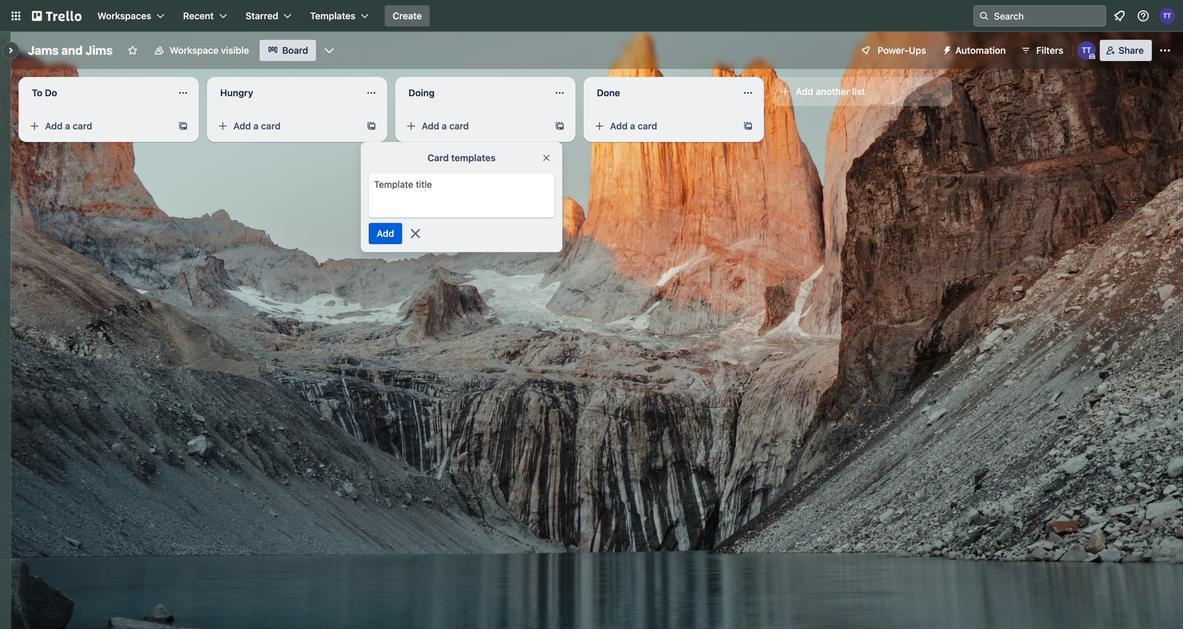 Task type: describe. For each thing, give the bounding box(es) containing it.
card for to do
[[73, 120, 92, 131]]

hungry
[[220, 87, 253, 98]]

Doing text field
[[401, 82, 547, 104]]

create from template… image for doing
[[555, 121, 565, 131]]

a for doing
[[442, 120, 447, 131]]

a for done
[[631, 120, 636, 131]]

jams and jims
[[28, 43, 113, 57]]

card for doing
[[450, 120, 469, 131]]

create from template… image for hungry
[[366, 121, 377, 131]]

automation button
[[937, 40, 1015, 61]]

workspace visible button
[[146, 40, 257, 61]]

share button
[[1101, 40, 1153, 61]]

card templates
[[428, 152, 496, 163]]

and
[[61, 43, 83, 57]]

Board name text field
[[21, 40, 119, 61]]

create from template… image for done
[[743, 121, 754, 131]]

a for hungry
[[254, 120, 259, 131]]

filters button
[[1017, 40, 1068, 61]]

card
[[428, 152, 449, 163]]

workspaces
[[98, 10, 151, 21]]

add for hungry
[[234, 120, 251, 131]]

add another list
[[796, 86, 866, 97]]

card for hungry
[[261, 120, 281, 131]]

another
[[816, 86, 850, 97]]

board
[[282, 45, 308, 56]]

workspace visible
[[170, 45, 249, 56]]

terry turtle (terryturtle) image
[[1160, 8, 1176, 24]]

jams
[[28, 43, 59, 57]]

add a card for doing
[[422, 120, 469, 131]]

create
[[393, 10, 422, 21]]

Template title text field
[[374, 178, 549, 214]]

workspaces button
[[90, 5, 173, 27]]

show menu image
[[1159, 44, 1173, 57]]

add a card button for to do
[[24, 115, 173, 137]]

starred button
[[238, 5, 300, 27]]

add a card for hungry
[[234, 120, 281, 131]]

add for doing
[[422, 120, 440, 131]]

Hungry text field
[[212, 82, 358, 104]]

share
[[1119, 45, 1145, 56]]

add for to do
[[45, 120, 63, 131]]

star or unstar board image
[[127, 45, 138, 56]]

ups
[[909, 45, 927, 56]]

Search field
[[990, 6, 1106, 26]]

switch to… image
[[9, 9, 23, 23]]

add for done
[[611, 120, 628, 131]]

0 notifications image
[[1112, 8, 1128, 24]]

sm image
[[937, 40, 956, 58]]

primary element
[[0, 0, 1184, 32]]

a for to do
[[65, 120, 70, 131]]

To Do text field
[[24, 82, 170, 104]]



Task type: vqa. For each thing, say whether or not it's contained in the screenshot.
Workspace settings
no



Task type: locate. For each thing, give the bounding box(es) containing it.
4 a from the left
[[631, 120, 636, 131]]

templates button
[[302, 5, 377, 27]]

1 card from the left
[[73, 120, 92, 131]]

1 add a card button from the left
[[24, 115, 173, 137]]

done
[[597, 87, 621, 98]]

add a card button for doing
[[401, 115, 549, 137]]

card down to do text field
[[73, 120, 92, 131]]

starred
[[246, 10, 279, 21]]

2 create from template… image from the left
[[366, 121, 377, 131]]

search image
[[980, 11, 990, 21]]

jims
[[86, 43, 113, 57]]

open information menu image
[[1137, 9, 1151, 23]]

add a card button down done text field
[[589, 115, 738, 137]]

add
[[796, 86, 814, 97], [45, 120, 63, 131], [234, 120, 251, 131], [422, 120, 440, 131], [611, 120, 628, 131], [377, 228, 395, 239]]

0 horizontal spatial create from template… image
[[178, 121, 188, 131]]

this member is an admin of this board. image
[[1090, 54, 1096, 60]]

1 horizontal spatial create from template… image
[[366, 121, 377, 131]]

3 card from the left
[[450, 120, 469, 131]]

3 add a card button from the left
[[401, 115, 549, 137]]

add a card down hungry
[[234, 120, 281, 131]]

customize views image
[[323, 44, 336, 57]]

add a card button for hungry
[[212, 115, 361, 137]]

add a card button down hungry text box
[[212, 115, 361, 137]]

1 create from template… image from the left
[[178, 121, 188, 131]]

do
[[45, 87, 57, 98]]

list
[[853, 86, 866, 97]]

filters
[[1037, 45, 1064, 56]]

visible
[[221, 45, 249, 56]]

add a card
[[45, 120, 92, 131], [234, 120, 281, 131], [422, 120, 469, 131], [611, 120, 658, 131]]

power-ups
[[878, 45, 927, 56]]

to do
[[32, 87, 57, 98]]

power-ups button
[[852, 40, 935, 61]]

workspace
[[170, 45, 219, 56]]

4 card from the left
[[638, 120, 658, 131]]

a down to do text field
[[65, 120, 70, 131]]

a down hungry text box
[[254, 120, 259, 131]]

card for done
[[638, 120, 658, 131]]

add a card down do
[[45, 120, 92, 131]]

a up card
[[442, 120, 447, 131]]

0 horizontal spatial create from template… image
[[555, 121, 565, 131]]

close popover image
[[542, 153, 552, 163]]

1 horizontal spatial create from template… image
[[743, 121, 754, 131]]

add a card for to do
[[45, 120, 92, 131]]

2 add a card from the left
[[234, 120, 281, 131]]

templates
[[451, 152, 496, 163]]

create button
[[385, 5, 430, 27]]

create from template… image for to do
[[178, 121, 188, 131]]

card down hungry text box
[[261, 120, 281, 131]]

back to home image
[[32, 5, 82, 27]]

automation
[[956, 45, 1007, 56]]

add a card button up templates
[[401, 115, 549, 137]]

1 a from the left
[[65, 120, 70, 131]]

power-
[[878, 45, 909, 56]]

recent button
[[175, 5, 235, 27]]

Done text field
[[589, 82, 735, 104]]

doing
[[409, 87, 435, 98]]

add another list button
[[772, 77, 953, 106]]

4 add a card from the left
[[611, 120, 658, 131]]

a
[[65, 120, 70, 131], [254, 120, 259, 131], [442, 120, 447, 131], [631, 120, 636, 131]]

3 a from the left
[[442, 120, 447, 131]]

1 create from template… image from the left
[[555, 121, 565, 131]]

4 add a card button from the left
[[589, 115, 738, 137]]

add a card up card
[[422, 120, 469, 131]]

3 add a card from the left
[[422, 120, 469, 131]]

2 add a card button from the left
[[212, 115, 361, 137]]

2 a from the left
[[254, 120, 259, 131]]

a down done text field
[[631, 120, 636, 131]]

1 add a card from the left
[[45, 120, 92, 131]]

board link
[[260, 40, 316, 61]]

terry turtle (terryturtle) image
[[1078, 41, 1097, 60]]

add button
[[369, 223, 402, 244]]

add a card down done
[[611, 120, 658, 131]]

card up card templates
[[450, 120, 469, 131]]

to
[[32, 87, 42, 98]]

create from template… image
[[178, 121, 188, 131], [366, 121, 377, 131]]

add a card button for done
[[589, 115, 738, 137]]

add a card for done
[[611, 120, 658, 131]]

recent
[[183, 10, 214, 21]]

2 card from the left
[[261, 120, 281, 131]]

templates
[[310, 10, 356, 21]]

create from template… image
[[555, 121, 565, 131], [743, 121, 754, 131]]

card down done text field
[[638, 120, 658, 131]]

add a card button down to do text field
[[24, 115, 173, 137]]

card
[[73, 120, 92, 131], [261, 120, 281, 131], [450, 120, 469, 131], [638, 120, 658, 131]]

2 create from template… image from the left
[[743, 121, 754, 131]]

add a card button
[[24, 115, 173, 137], [212, 115, 361, 137], [401, 115, 549, 137], [589, 115, 738, 137]]



